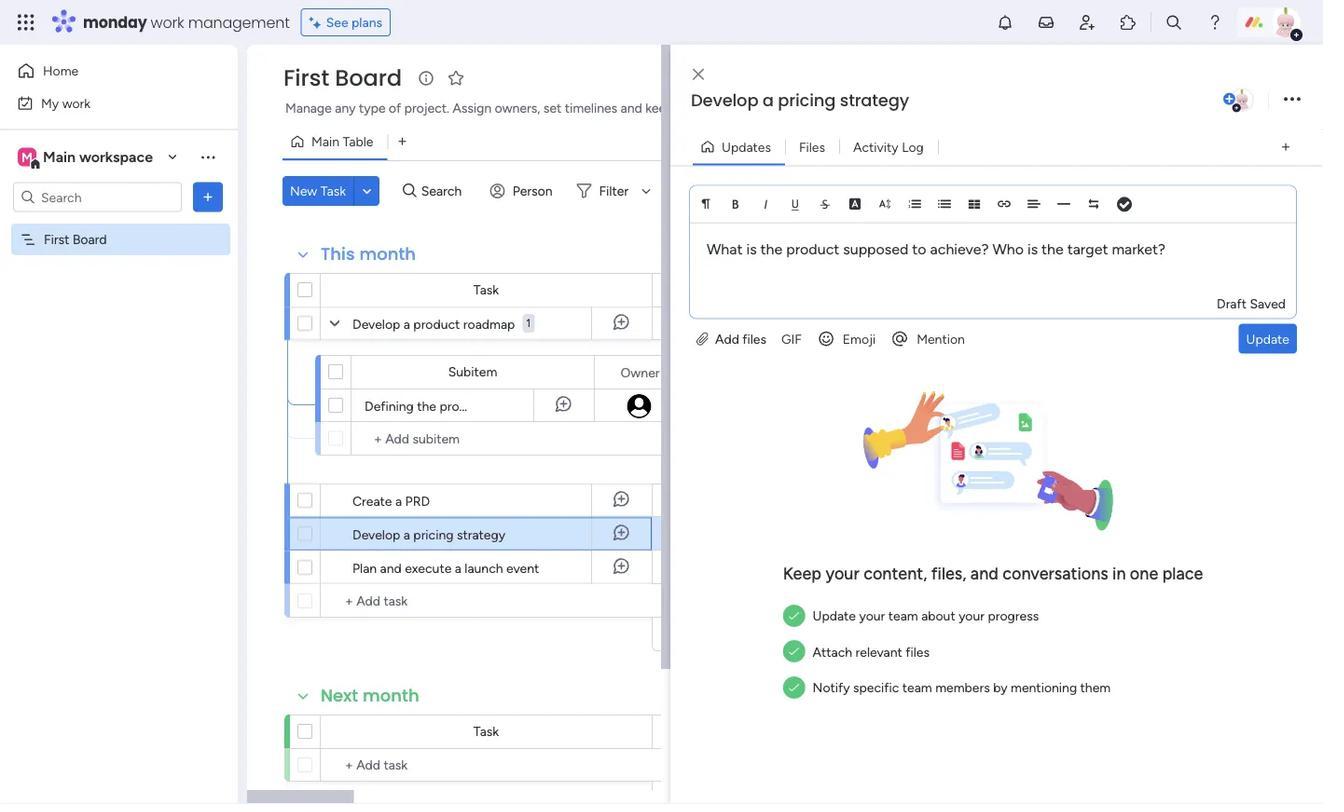 Task type: describe. For each thing, give the bounding box(es) containing it.
This month field
[[316, 243, 421, 267]]

what is the product supposed to achieve? who is the target market?
[[707, 241, 1166, 258]]

achieve?
[[930, 241, 989, 258]]

filter
[[599, 183, 629, 199]]

manage any type of project. assign owners, set timelines and keep track of where your project stands.
[[285, 100, 881, 116]]

Next month field
[[316, 685, 424, 709]]

notify
[[813, 680, 850, 696]]

format image
[[700, 197, 713, 210]]

owner
[[621, 365, 660, 381]]

conversations
[[1003, 564, 1109, 584]]

main table
[[312, 134, 373, 150]]

stands.
[[839, 100, 881, 116]]

develop a product roadmap
[[353, 316, 515, 332]]

0 vertical spatial first
[[284, 62, 329, 94]]

manage
[[285, 100, 332, 116]]

board inside list box
[[73, 232, 107, 248]]

update your team about your progress
[[813, 609, 1039, 624]]

subitem
[[448, 364, 497, 380]]

update button
[[1239, 324, 1297, 354]]

my
[[41, 95, 59, 111]]

mentioning
[[1011, 680, 1077, 696]]

plans
[[352, 14, 383, 30]]

set
[[544, 100, 562, 116]]

strikethrough image
[[819, 197, 832, 210]]

my work button
[[11, 88, 201, 118]]

dapulse attachment image
[[697, 331, 709, 347]]

size image
[[879, 197, 892, 210]]

new
[[290, 183, 317, 199]]

activity log button
[[840, 132, 938, 162]]

and right features,
[[590, 398, 611, 414]]

bold image
[[729, 197, 742, 210]]

Search field
[[417, 178, 473, 204]]

activity
[[854, 139, 899, 155]]

workspace
[[79, 148, 153, 166]]

about
[[922, 609, 956, 624]]

task for next month
[[474, 724, 499, 740]]

checklist image
[[1117, 198, 1132, 211]]

and right plan
[[380, 561, 402, 576]]

arrow down image
[[635, 180, 658, 202]]

project
[[794, 100, 836, 116]]

defining the product's goals, features, and milestones.
[[365, 398, 681, 414]]

1 horizontal spatial files
[[906, 644, 930, 660]]

team for members
[[903, 680, 932, 696]]

emoji
[[843, 331, 876, 347]]

a down prd
[[404, 527, 410, 543]]

workspace image
[[18, 147, 36, 167]]

target
[[1068, 241, 1109, 258]]

m
[[22, 149, 33, 165]]

search everything image
[[1165, 13, 1184, 32]]

your right about
[[959, 609, 985, 624]]

owners,
[[495, 100, 540, 116]]

relevant
[[856, 644, 903, 660]]

ruby anderson image
[[1271, 7, 1301, 37]]

options image
[[199, 188, 217, 207]]

one
[[1130, 564, 1159, 584]]

main table button
[[283, 127, 387, 157]]

align image
[[1028, 197, 1041, 210]]

task inside button
[[321, 183, 346, 199]]

gif button
[[774, 324, 809, 354]]

options image
[[1284, 87, 1301, 112]]

where
[[725, 100, 762, 116]]

First Board field
[[279, 62, 407, 94]]

link image
[[998, 197, 1011, 210]]

saved
[[1250, 296, 1286, 312]]

notify specific team members by mentioning them
[[813, 680, 1111, 696]]

0 horizontal spatial product
[[414, 316, 460, 332]]

my work
[[41, 95, 91, 111]]

work for my
[[62, 95, 91, 111]]

0 vertical spatial first board
[[284, 62, 402, 94]]

add files
[[712, 331, 767, 347]]

update for update your team about your progress
[[813, 609, 856, 624]]

activity log
[[854, 139, 924, 155]]

product's
[[440, 398, 495, 414]]

them
[[1081, 680, 1111, 696]]

0 horizontal spatial strategy
[[457, 527, 506, 543]]

update for update
[[1247, 331, 1290, 347]]

next month
[[321, 685, 419, 708]]

2 is from the left
[[1028, 241, 1038, 258]]

invite members image
[[1078, 13, 1097, 32]]

attach
[[813, 644, 853, 660]]

a left launch
[[455, 561, 462, 576]]

your up attach relevant files
[[859, 609, 885, 624]]

1
[[526, 317, 531, 330]]

create a prd
[[353, 493, 430, 509]]

a down this month field
[[404, 316, 410, 332]]

defining
[[365, 398, 414, 414]]

monday
[[83, 12, 147, 33]]

1 is from the left
[[747, 241, 757, 258]]

log
[[902, 139, 924, 155]]

select product image
[[17, 13, 35, 32]]

underline image
[[789, 197, 802, 210]]

your inside button
[[765, 100, 791, 116]]

angle down image
[[363, 184, 372, 198]]

first board list box
[[0, 220, 238, 507]]

any
[[335, 100, 356, 116]]

show board description image
[[415, 69, 437, 88]]

files,
[[932, 564, 967, 584]]

keep
[[783, 564, 822, 584]]

home button
[[11, 56, 201, 86]]

person button
[[483, 176, 564, 206]]

main for main workspace
[[43, 148, 76, 166]]

0 vertical spatial board
[[335, 62, 402, 94]]

draft saved
[[1217, 296, 1286, 312]]

gif
[[782, 331, 802, 347]]

see plans
[[326, 14, 383, 30]]

type
[[359, 100, 386, 116]]

supposed
[[843, 241, 909, 258]]

plan and execute a launch event
[[353, 561, 539, 576]]

prd
[[405, 493, 430, 509]]

roadmap
[[463, 316, 515, 332]]

launch
[[465, 561, 503, 576]]

table
[[343, 134, 373, 150]]



Task type: vqa. For each thing, say whether or not it's contained in the screenshot.
bottommost Board
yes



Task type: locate. For each thing, give the bounding box(es) containing it.
strategy
[[840, 89, 909, 112], [457, 527, 506, 543]]

0 horizontal spatial develop a pricing strategy
[[353, 527, 506, 543]]

updates
[[722, 139, 771, 155]]

pricing
[[778, 89, 836, 112], [414, 527, 454, 543]]

update up attach
[[813, 609, 856, 624]]

first inside list box
[[44, 232, 69, 248]]

main inside button
[[312, 134, 340, 150]]

pricing inside field
[[778, 89, 836, 112]]

dapulse drag 2 image
[[673, 404, 679, 425]]

develop
[[691, 89, 759, 112], [353, 316, 400, 332], [353, 527, 400, 543]]

product left the roadmap
[[414, 316, 460, 332]]

develop a pricing strategy inside field
[[691, 89, 909, 112]]

1 horizontal spatial board
[[335, 62, 402, 94]]

team
[[889, 609, 918, 624], [903, 680, 932, 696]]

1 vertical spatial product
[[414, 316, 460, 332]]

0 vertical spatial files
[[743, 331, 767, 347]]

main inside the workspace selection element
[[43, 148, 76, 166]]

update inside button
[[1247, 331, 1290, 347]]

italic image
[[759, 197, 772, 210]]

1 + add task text field from the top
[[330, 590, 644, 613]]

1 horizontal spatial develop a pricing strategy
[[691, 89, 909, 112]]

inbox image
[[1037, 13, 1056, 32]]

1 vertical spatial team
[[903, 680, 932, 696]]

1 vertical spatial first board
[[44, 232, 107, 248]]

workspace options image
[[199, 148, 217, 166]]

product down strikethrough icon
[[786, 241, 840, 258]]

first
[[284, 62, 329, 94], [44, 232, 69, 248]]

0 horizontal spatial files
[[743, 331, 767, 347]]

close image
[[693, 68, 704, 81]]

update down saved
[[1247, 331, 1290, 347]]

is right "what"
[[747, 241, 757, 258]]

1 horizontal spatial first board
[[284, 62, 402, 94]]

Search in workspace field
[[39, 187, 156, 208]]

strategy up launch
[[457, 527, 506, 543]]

develop down close icon
[[691, 89, 759, 112]]

1 button
[[523, 307, 535, 340]]

task for this month
[[474, 282, 499, 298]]

this month
[[321, 243, 416, 266]]

1 horizontal spatial strategy
[[840, 89, 909, 112]]

0 horizontal spatial update
[[813, 609, 856, 624]]

0 vertical spatial strategy
[[840, 89, 909, 112]]

first board
[[284, 62, 402, 94], [44, 232, 107, 248]]

month inside next month field
[[363, 685, 419, 708]]

your right keep
[[826, 564, 860, 584]]

create
[[353, 493, 392, 509]]

your
[[765, 100, 791, 116], [826, 564, 860, 584], [859, 609, 885, 624], [959, 609, 985, 624]]

and
[[621, 100, 642, 116], [590, 398, 611, 414], [380, 561, 402, 576], [971, 564, 999, 584]]

main
[[312, 134, 340, 150], [43, 148, 76, 166]]

+ Add subitem text field
[[361, 428, 555, 451]]

2 vertical spatial task
[[474, 724, 499, 740]]

pricing up the files
[[778, 89, 836, 112]]

0 vertical spatial update
[[1247, 331, 1290, 347]]

1 vertical spatial develop
[[353, 316, 400, 332]]

team right "specific"
[[903, 680, 932, 696]]

0 vertical spatial develop
[[691, 89, 759, 112]]

help image
[[1206, 13, 1225, 32]]

main workspace
[[43, 148, 153, 166]]

content,
[[864, 564, 928, 584]]

milestones.
[[615, 398, 681, 414]]

2 + add task text field from the top
[[330, 755, 476, 777]]

work for monday
[[151, 12, 184, 33]]

keep your content, files, and conversations in one place
[[783, 564, 1204, 584]]

main left table
[[312, 134, 340, 150]]

dapulse addbtn image
[[1224, 93, 1236, 105]]

strategy inside field
[[840, 89, 909, 112]]

work inside the 'my work' button
[[62, 95, 91, 111]]

1. numbers image
[[909, 197, 922, 210]]

this
[[321, 243, 355, 266]]

0 vertical spatial work
[[151, 12, 184, 33]]

monday work management
[[83, 12, 290, 33]]

1 horizontal spatial update
[[1247, 331, 1290, 347]]

first board down search in workspace field
[[44, 232, 107, 248]]

0 horizontal spatial work
[[62, 95, 91, 111]]

to
[[913, 241, 927, 258]]

0 vertical spatial + add task text field
[[330, 590, 644, 613]]

execute
[[405, 561, 452, 576]]

management
[[188, 12, 290, 33]]

0 horizontal spatial pricing
[[414, 527, 454, 543]]

0 horizontal spatial first
[[44, 232, 69, 248]]

0 vertical spatial task
[[321, 183, 346, 199]]

0 vertical spatial develop a pricing strategy
[[691, 89, 909, 112]]

0 horizontal spatial the
[[417, 398, 437, 414]]

1 vertical spatial month
[[363, 685, 419, 708]]

develop down this month field
[[353, 316, 400, 332]]

plan
[[353, 561, 377, 576]]

text color image
[[849, 197, 862, 210]]

files down update your team about your progress
[[906, 644, 930, 660]]

mention
[[917, 331, 965, 347]]

1 vertical spatial develop a pricing strategy
[[353, 527, 506, 543]]

0 vertical spatial pricing
[[778, 89, 836, 112]]

of right 'type' at left
[[389, 100, 401, 116]]

a inside field
[[763, 89, 774, 112]]

line image
[[1058, 197, 1071, 210]]

month for next month
[[363, 685, 419, 708]]

next
[[321, 685, 358, 708]]

progress
[[988, 609, 1039, 624]]

1 vertical spatial update
[[813, 609, 856, 624]]

a left prd
[[395, 493, 402, 509]]

2 horizontal spatial the
[[1042, 241, 1064, 258]]

of right the "track"
[[710, 100, 722, 116]]

specific
[[854, 680, 899, 696]]

add to favorites image
[[447, 69, 465, 87]]

first down search in workspace field
[[44, 232, 69, 248]]

see
[[326, 14, 348, 30]]

develop down the create
[[353, 527, 400, 543]]

Owner field
[[616, 362, 665, 383]]

option
[[0, 223, 238, 227]]

develop inside field
[[691, 89, 759, 112]]

new task button
[[283, 176, 354, 206]]

person
[[513, 183, 553, 199]]

the right defining
[[417, 398, 437, 414]]

place
[[1163, 564, 1204, 584]]

files
[[799, 139, 826, 155]]

filter button
[[569, 176, 658, 206]]

1 of from the left
[[389, 100, 401, 116]]

keep
[[646, 100, 674, 116]]

market?
[[1112, 241, 1166, 258]]

1 horizontal spatial the
[[761, 241, 783, 258]]

main right workspace image
[[43, 148, 76, 166]]

notifications image
[[996, 13, 1015, 32]]

features,
[[535, 398, 587, 414]]

develop a pricing strategy up the files
[[691, 89, 909, 112]]

0 horizontal spatial main
[[43, 148, 76, 166]]

home
[[43, 63, 79, 79]]

is right who
[[1028, 241, 1038, 258]]

0 horizontal spatial first board
[[44, 232, 107, 248]]

add
[[716, 331, 740, 347]]

1 horizontal spatial first
[[284, 62, 329, 94]]

draft
[[1217, 296, 1247, 312]]

the left target on the right
[[1042, 241, 1064, 258]]

apps image
[[1119, 13, 1138, 32]]

0 horizontal spatial is
[[747, 241, 757, 258]]

and inside button
[[621, 100, 642, 116]]

1 vertical spatial + add task text field
[[330, 755, 476, 777]]

+ Add task text field
[[330, 590, 644, 613], [330, 755, 476, 777]]

0 vertical spatial product
[[786, 241, 840, 258]]

assign
[[453, 100, 492, 116]]

the
[[761, 241, 783, 258], [1042, 241, 1064, 258], [417, 398, 437, 414]]

month inside this month field
[[359, 243, 416, 266]]

product
[[786, 241, 840, 258], [414, 316, 460, 332]]

event
[[506, 561, 539, 576]]

is
[[747, 241, 757, 258], [1028, 241, 1038, 258]]

1 horizontal spatial pricing
[[778, 89, 836, 112]]

2 vertical spatial develop
[[353, 527, 400, 543]]

work right "my"
[[62, 95, 91, 111]]

first up manage
[[284, 62, 329, 94]]

1 vertical spatial pricing
[[414, 527, 454, 543]]

a right where
[[763, 89, 774, 112]]

first board up any
[[284, 62, 402, 94]]

0 horizontal spatial board
[[73, 232, 107, 248]]

updates button
[[693, 132, 785, 162]]

your right where
[[765, 100, 791, 116]]

0 vertical spatial team
[[889, 609, 918, 624]]

members
[[936, 680, 990, 696]]

work right "monday"
[[151, 12, 184, 33]]

add view image
[[399, 135, 406, 149]]

1 vertical spatial first
[[44, 232, 69, 248]]

the down italic icon
[[761, 241, 783, 258]]

1 horizontal spatial main
[[312, 134, 340, 150]]

timelines
[[565, 100, 618, 116]]

project.
[[405, 100, 450, 116]]

1 horizontal spatial work
[[151, 12, 184, 33]]

and left keep
[[621, 100, 642, 116]]

manage any type of project. assign owners, set timelines and keep track of where your project stands. button
[[283, 97, 909, 119]]

first board inside list box
[[44, 232, 107, 248]]

add view image
[[1282, 140, 1290, 154]]

develop a pricing strategy up execute
[[353, 527, 506, 543]]

+ add task text field down launch
[[330, 590, 644, 613]]

0 vertical spatial month
[[359, 243, 416, 266]]

month for this month
[[359, 243, 416, 266]]

1 vertical spatial task
[[474, 282, 499, 298]]

board
[[335, 62, 402, 94], [73, 232, 107, 248]]

main for main table
[[312, 134, 340, 150]]

what
[[707, 241, 743, 258]]

pricing up execute
[[414, 527, 454, 543]]

a
[[763, 89, 774, 112], [404, 316, 410, 332], [395, 493, 402, 509], [404, 527, 410, 543], [455, 561, 462, 576]]

strategy up activity
[[840, 89, 909, 112]]

1 horizontal spatial is
[[1028, 241, 1038, 258]]

0 horizontal spatial of
[[389, 100, 401, 116]]

Develop a pricing strategy field
[[687, 89, 1220, 113]]

files right add
[[743, 331, 767, 347]]

board up 'type' at left
[[335, 62, 402, 94]]

files button
[[785, 132, 840, 162]]

files
[[743, 331, 767, 347], [906, 644, 930, 660]]

and right files,
[[971, 564, 999, 584]]

in
[[1113, 564, 1126, 584]]

new task
[[290, 183, 346, 199]]

team for about
[[889, 609, 918, 624]]

mention button
[[883, 324, 973, 354]]

track
[[677, 100, 706, 116]]

1 vertical spatial work
[[62, 95, 91, 111]]

month right this
[[359, 243, 416, 266]]

v2 search image
[[403, 181, 417, 202]]

&bull; bullets image
[[938, 197, 951, 210]]

workspace selection element
[[18, 146, 156, 170]]

board down search in workspace field
[[73, 232, 107, 248]]

2 of from the left
[[710, 100, 722, 116]]

1 vertical spatial strategy
[[457, 527, 506, 543]]

by
[[994, 680, 1008, 696]]

rtl ltr image
[[1088, 197, 1101, 210]]

month
[[359, 243, 416, 266], [363, 685, 419, 708]]

1 vertical spatial board
[[73, 232, 107, 248]]

attach relevant files
[[813, 644, 930, 660]]

1 horizontal spatial of
[[710, 100, 722, 116]]

team left about
[[889, 609, 918, 624]]

emoji button
[[809, 324, 883, 354]]

1 horizontal spatial product
[[786, 241, 840, 258]]

month right 'next'
[[363, 685, 419, 708]]

table image
[[968, 197, 981, 210]]

1 vertical spatial files
[[906, 644, 930, 660]]

+ add task text field down next month field
[[330, 755, 476, 777]]



